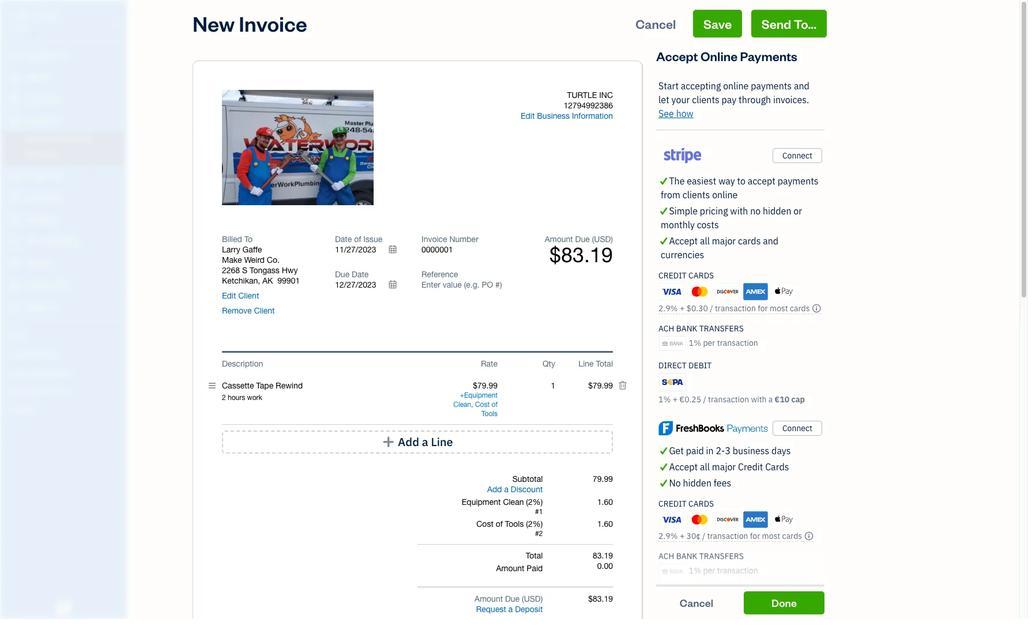 Task type: locate. For each thing, give the bounding box(es) containing it.
clients
[[692, 94, 720, 106], [683, 189, 710, 201]]

check image up no
[[659, 460, 669, 474]]

ach
[[659, 323, 674, 334], [659, 551, 674, 562]]

equipment down add a discount button
[[462, 498, 501, 507]]

accept down get
[[669, 461, 698, 473]]

/ right "30¢"
[[702, 531, 705, 542]]

a
[[769, 394, 773, 405], [422, 435, 428, 449], [504, 485, 509, 494], [508, 605, 513, 614]]

cancel
[[636, 16, 676, 32], [680, 596, 713, 610]]

1% + €0.25 / transaction with a €10 cap
[[659, 394, 805, 405]]

1 major from the top
[[712, 235, 736, 247]]

a left 'deposit'
[[508, 605, 513, 614]]

clean
[[453, 401, 471, 409], [503, 498, 524, 507]]

1 vertical spatial cancel
[[680, 596, 713, 610]]

to...
[[794, 16, 817, 32]]

0 vertical spatial turtle
[[9, 10, 42, 22]]

cards down simple pricing with no hidden or monthly costs
[[738, 235, 761, 247]]

2 freshbooks payments image from the top
[[659, 420, 768, 437]]

of down item rate (usd) text field
[[492, 401, 498, 409]]

accept for accept all major cards and currencies
[[669, 235, 698, 247]]

bank up bank image
[[676, 323, 697, 334]]

1 vertical spatial visa image
[[659, 511, 684, 528]]

transaction for €0.25
[[708, 394, 749, 405]]

0 vertical spatial check image
[[659, 174, 669, 188]]

# up 2
[[535, 508, 539, 516]]

visa image for no hidden fees
[[659, 511, 684, 528]]

clients inside start accepting online payments and let your clients pay through invoices. see how
[[692, 94, 720, 106]]

1 check image from the top
[[659, 204, 669, 218]]

1 vertical spatial bank image
[[659, 564, 686, 579]]

transaction right €0.25
[[708, 394, 749, 405]]

cost
[[475, 401, 490, 409], [476, 520, 494, 529]]

1% per transaction up "get" on the bottom right of the page
[[689, 566, 758, 576]]

0 vertical spatial cancel
[[636, 16, 676, 32]]

2.9% + $0.30 / transaction for most cards
[[659, 303, 810, 314]]

accept up currencies in the right top of the page
[[669, 235, 698, 247]]

83.19
[[593, 551, 613, 561]]

cards inside accept all major cards and currencies
[[738, 235, 761, 247]]

discover image up 2.9% + $0.30 / transaction for most cards
[[715, 283, 740, 300]]

total
[[596, 359, 613, 368], [526, 551, 543, 561]]

0 vertical spatial credit cards
[[659, 270, 714, 281]]

fees
[[714, 477, 731, 489]]

and inside accept all major cards and currencies
[[763, 235, 779, 247]]

/
[[710, 303, 713, 314], [703, 394, 706, 405], [702, 531, 705, 542]]

) for request
[[541, 595, 543, 604]]

in
[[706, 445, 714, 456]]

equipment inside equipment clean
[[464, 392, 498, 400]]

1 connect from the top
[[782, 151, 813, 161]]

usd inside amount due ( usd ) request a deposit
[[524, 595, 541, 604]]

1 2.9% from the top
[[659, 303, 678, 314]]

4 check image from the top
[[659, 476, 669, 490]]

0 vertical spatial usd
[[594, 235, 611, 244]]

subtotal
[[512, 475, 543, 484]]

2 2.9% from the top
[[659, 531, 678, 542]]

0 horizontal spatial hidden
[[683, 477, 712, 489]]

through
[[739, 94, 771, 106]]

1.60
[[597, 498, 613, 507], [597, 520, 613, 529]]

1 vertical spatial (2%)
[[526, 520, 543, 529]]

1 vertical spatial cards
[[689, 499, 714, 509]]

reference
[[422, 270, 458, 279]]

0 vertical spatial bank
[[676, 323, 697, 334]]

( for request
[[522, 595, 524, 604]]

for down american express image
[[750, 531, 760, 542]]

timer image
[[7, 236, 21, 247]]

1 vertical spatial tools
[[505, 520, 524, 529]]

freshbooks payments image up the
[[659, 144, 707, 167]]

most
[[770, 303, 788, 314], [762, 531, 780, 542]]

0 vertical spatial due
[[575, 235, 590, 244]]

most for no hidden fees
[[762, 531, 780, 542]]

total inside total amount paid
[[526, 551, 543, 561]]

client right remove
[[254, 306, 275, 315]]

client image
[[7, 72, 21, 84]]

main element
[[0, 0, 156, 619]]

all for credit
[[700, 461, 710, 473]]

edit
[[521, 111, 535, 121], [222, 291, 236, 300]]

hidden left or
[[763, 205, 791, 217]]

0 vertical spatial (2%)
[[526, 498, 543, 507]]

date
[[335, 235, 352, 244], [352, 270, 369, 279]]

1 vertical spatial edit
[[222, 291, 236, 300]]

major down costs
[[712, 235, 736, 247]]

check image for the easiest way to accept payments from clients online
[[659, 174, 669, 188]]

0 vertical spatial online
[[723, 80, 749, 92]]

1 vertical spatial connect
[[782, 423, 813, 433]]

0 vertical spatial )
[[611, 235, 613, 244]]

2 visa image from the top
[[659, 511, 684, 528]]

1 horizontal spatial due
[[505, 595, 520, 604]]

invoice image
[[7, 116, 21, 127]]

other
[[659, 590, 682, 602]]

1 vertical spatial and
[[763, 235, 779, 247]]

with
[[730, 205, 748, 217], [751, 394, 767, 405]]

with left €10
[[751, 394, 767, 405]]

estimate image
[[7, 94, 21, 106]]

2 credit from the top
[[659, 499, 687, 509]]

inc inside turtle inc 12794992386 edit business information
[[599, 91, 613, 100]]

mastercard image up $0.30 at the right of the page
[[687, 283, 712, 300]]

usd
[[594, 235, 611, 244], [524, 595, 541, 604]]

paid left the chevronup icon
[[733, 590, 751, 602]]

1 vertical spatial mastercard image
[[687, 511, 712, 528]]

tools down equipment clean
[[482, 410, 498, 418]]

2 vertical spatial due
[[505, 595, 520, 604]]

0 vertical spatial and
[[794, 80, 810, 92]]

2 per from the top
[[703, 566, 715, 576]]

cards for hidden
[[689, 499, 714, 509]]

date inside due date 12/27/2023
[[352, 270, 369, 279]]

( for $83.19
[[592, 235, 594, 244]]

0 horizontal spatial clean
[[453, 401, 471, 409]]

1 visa image from the top
[[659, 283, 684, 300]]

check image
[[659, 204, 669, 218], [659, 234, 669, 248], [659, 460, 669, 474], [659, 476, 669, 490]]

0 horizontal spatial turtle
[[9, 10, 42, 22]]

0 vertical spatial cost
[[475, 401, 490, 409]]

2268
[[222, 266, 240, 275]]

2 check image from the top
[[659, 444, 669, 458]]

2 transfers from the top
[[699, 551, 744, 562]]

cards down currencies in the right top of the page
[[689, 270, 714, 281]]

check image for no hidden fees
[[659, 476, 669, 490]]

amount inside amount due ( usd ) request a deposit
[[475, 595, 503, 604]]

Item Rate (USD) text field
[[472, 381, 498, 390]]

0 vertical spatial date
[[335, 235, 352, 244]]

1 vertical spatial invoice
[[422, 235, 447, 244]]

to right way
[[737, 175, 746, 187]]

hidden
[[763, 205, 791, 217], [683, 477, 712, 489]]

0 horizontal spatial tools
[[482, 410, 498, 418]]

0 horizontal spatial edit
[[222, 291, 236, 300]]

0 horizontal spatial due
[[335, 270, 350, 279]]

1 vertical spatial online
[[712, 189, 738, 201]]

of inside , cost of tools
[[492, 401, 498, 409]]

1 vertical spatial ach bank transfers
[[659, 551, 744, 562]]

cancel button for save
[[625, 10, 686, 37]]

turtle for turtle inc 12794992386 edit business information
[[567, 91, 597, 100]]

clients down easiest
[[683, 189, 710, 201]]

usd inside amount due ( usd ) $83.19
[[594, 235, 611, 244]]

1 vertical spatial due
[[335, 270, 350, 279]]

simple
[[669, 205, 698, 217]]

done
[[772, 596, 797, 610]]

$83.19
[[549, 243, 613, 267], [588, 595, 613, 604]]

cards left info image
[[782, 531, 802, 542]]

0 vertical spatial paid
[[686, 445, 704, 456]]

1 cards from the top
[[689, 270, 714, 281]]

1 vertical spatial of
[[492, 401, 498, 409]]

check image for accept all major cards and currencies
[[659, 234, 669, 248]]

check image up no
[[659, 444, 669, 458]]

for for no hidden fees
[[750, 531, 760, 542]]

1 horizontal spatial total
[[596, 359, 613, 368]]

cards for business
[[782, 531, 802, 542]]

and down simple pricing with no hidden or monthly costs
[[763, 235, 779, 247]]

payments up or
[[778, 175, 819, 187]]

0 vertical spatial accept
[[656, 48, 698, 64]]

visa image down currencies in the right top of the page
[[659, 283, 684, 300]]

credit cards for accept
[[659, 270, 714, 281]]

ach for accept all major cards and currencies
[[659, 323, 674, 334]]

2 cards from the top
[[689, 499, 714, 509]]

1 per from the top
[[703, 338, 715, 348]]

1 horizontal spatial usd
[[594, 235, 611, 244]]

bank image up "other"
[[659, 564, 686, 579]]

(2%) up 2
[[526, 520, 543, 529]]

and
[[794, 80, 810, 92], [763, 235, 779, 247]]

12794992386
[[564, 101, 613, 110]]

1 discover image from the top
[[715, 283, 740, 300]]

2 bank from the top
[[676, 551, 697, 562]]

1 mastercard image from the top
[[687, 283, 712, 300]]

major for cards
[[712, 235, 736, 247]]

2.9% left $0.30 at the right of the page
[[659, 303, 678, 314]]

add a discount button
[[487, 484, 543, 495]]

0 horizontal spatial total
[[526, 551, 543, 561]]

mastercard image for all
[[687, 283, 712, 300]]

description
[[222, 359, 263, 368]]

2 (2%) from the top
[[526, 520, 543, 529]]

info image
[[804, 532, 814, 541]]

all inside accept all major cards and currencies
[[700, 235, 710, 247]]

2 major from the top
[[712, 461, 736, 473]]

items and services image
[[9, 368, 123, 377]]

1 vertical spatial per
[[703, 566, 715, 576]]

amount for request
[[475, 595, 503, 604]]

paid
[[527, 564, 543, 573]]

1 credit cards from the top
[[659, 270, 714, 281]]

and for accept all major cards and currencies
[[763, 235, 779, 247]]

1 vertical spatial add
[[487, 485, 502, 494]]

usd for $83.19
[[594, 235, 611, 244]]

0 vertical spatial clean
[[453, 401, 471, 409]]

/ right €0.25
[[703, 394, 706, 405]]

1 credit from the top
[[659, 270, 687, 281]]

owner
[[9, 23, 30, 32]]

1 horizontal spatial invoice
[[422, 235, 447, 244]]

+ for 1% + €0.25 / transaction with a €10 cap
[[673, 394, 678, 405]]

turtle for turtle inc owner
[[9, 10, 42, 22]]

0 vertical spatial ach bank transfers
[[659, 323, 744, 334]]

payments up through
[[751, 80, 792, 92]]

hidden right no
[[683, 477, 712, 489]]

2 vertical spatial /
[[702, 531, 705, 542]]

1% up the ways
[[689, 566, 701, 576]]

discover image up 2.9% + 30¢ / transaction for most cards
[[715, 511, 740, 528]]

credit down currencies in the right top of the page
[[659, 270, 687, 281]]

see
[[659, 108, 674, 119]]

line right plus image
[[431, 435, 453, 449]]

a left €10
[[769, 394, 773, 405]]

accept up start
[[656, 48, 698, 64]]

date up 12/27/2023
[[352, 270, 369, 279]]

bank image down "direct"
[[659, 373, 686, 391]]

and up invoices.
[[794, 80, 810, 92]]

2 horizontal spatial due
[[575, 235, 590, 244]]

1 vertical spatial clients
[[683, 189, 710, 201]]

freshbooks payments image
[[659, 144, 707, 167], [659, 420, 768, 437]]

most down apple pay icon
[[762, 531, 780, 542]]

0 vertical spatial cancel button
[[625, 10, 686, 37]]

to left "get" on the bottom right of the page
[[707, 590, 716, 602]]

2 discover image from the top
[[715, 511, 740, 528]]

1
[[539, 508, 543, 516]]

add right plus image
[[398, 435, 419, 449]]

total up line total (usd) "text field"
[[596, 359, 613, 368]]

total up paid
[[526, 551, 543, 561]]

2 connect from the top
[[782, 423, 813, 433]]

0 horizontal spatial inc
[[44, 10, 61, 22]]

1 horizontal spatial )
[[611, 235, 613, 244]]

1% per transaction up debit
[[689, 338, 758, 348]]

1 bank image from the top
[[659, 373, 686, 391]]

tools
[[482, 410, 498, 418], [505, 520, 524, 529]]

/ for all
[[710, 303, 713, 314]]

and inside start accepting online payments and let your clients pay through invoices. see how
[[794, 80, 810, 92]]

connect button up accept in the right top of the page
[[773, 148, 822, 163]]

0 horizontal spatial line
[[431, 435, 453, 449]]

expense image
[[7, 192, 21, 204]]

0 vertical spatial most
[[770, 303, 788, 314]]

send to... button
[[751, 10, 827, 37]]

turtle up 12794992386
[[567, 91, 597, 100]]

cancel button
[[625, 10, 686, 37], [656, 592, 737, 615]]

0 vertical spatial major
[[712, 235, 736, 247]]

2 ach from the top
[[659, 551, 674, 562]]

Line Total (USD) text field
[[588, 381, 613, 390]]

a right plus image
[[422, 435, 428, 449]]

connect up or
[[782, 151, 813, 161]]

0 vertical spatial invoice
[[239, 10, 307, 37]]

2 mastercard image from the top
[[687, 511, 712, 528]]

deposit
[[515, 605, 543, 614]]

discover image
[[715, 283, 740, 300], [715, 511, 740, 528]]

transaction
[[715, 303, 756, 314], [717, 338, 758, 348], [708, 394, 749, 405], [707, 531, 748, 542], [717, 566, 758, 576]]

cards for all
[[689, 270, 714, 281]]

transaction for $0.30
[[715, 303, 756, 314]]

transfers for major
[[699, 323, 744, 334]]

or
[[794, 205, 802, 217]]

connect up days
[[782, 423, 813, 433]]

line up line total (usd) "text field"
[[579, 359, 594, 368]]

1 vertical spatial connect button
[[773, 421, 822, 436]]

1 vertical spatial equipment
[[462, 498, 501, 507]]

clients inside the easiest way to accept payments from clients online
[[683, 189, 710, 201]]

$83.19 inside amount due ( usd ) $83.19
[[549, 243, 613, 267]]

payments inside start accepting online payments and let your clients pay through invoices. see how
[[751, 80, 792, 92]]

2 vertical spatial of
[[496, 520, 503, 529]]

0 vertical spatial edit
[[521, 111, 535, 121]]

0 vertical spatial per
[[703, 338, 715, 348]]

equipment inside subtotal add a discount equipment clean (2%) # 1 cost of tools (2%) # 2
[[462, 498, 501, 507]]

bank for accept all major cards and currencies
[[676, 323, 697, 334]]

2 ach bank transfers from the top
[[659, 551, 744, 562]]

edit business information button
[[521, 111, 613, 121]]

apps image
[[9, 331, 123, 340]]

most down apple pay image
[[770, 303, 788, 314]]

check image down monthly
[[659, 234, 669, 248]]

add left the discount
[[487, 485, 502, 494]]

0 vertical spatial #
[[535, 508, 539, 516]]

cards down "no hidden fees"
[[689, 499, 714, 509]]

1.60 down 79.99
[[597, 498, 613, 507]]

turtle inside turtle inc 12794992386 edit business information
[[567, 91, 597, 100]]

major inside accept all major cards and currencies
[[712, 235, 736, 247]]

1 vertical spatial 1.60
[[597, 520, 613, 529]]

1 vertical spatial check image
[[659, 444, 669, 458]]

) inside amount due ( usd ) request a deposit
[[541, 595, 543, 604]]

0 horizontal spatial add
[[398, 435, 419, 449]]

2 vertical spatial cards
[[782, 531, 802, 542]]

for down american express icon
[[758, 303, 768, 314]]

0 vertical spatial visa image
[[659, 283, 684, 300]]

0 horizontal spatial )
[[541, 595, 543, 604]]

equipment
[[464, 392, 498, 400], [462, 498, 501, 507]]

visa image down no
[[659, 511, 684, 528]]

1 vertical spatial bank
[[676, 551, 697, 562]]

0 horizontal spatial with
[[730, 205, 748, 217]]

1 vertical spatial cancel button
[[656, 592, 737, 615]]

1 vertical spatial with
[[751, 394, 767, 405]]

1 connect button from the top
[[773, 148, 822, 163]]

mastercard image up "30¢"
[[687, 511, 712, 528]]

2 check image from the top
[[659, 234, 669, 248]]

turtle
[[9, 10, 42, 22], [567, 91, 597, 100]]

tools inside , cost of tools
[[482, 410, 498, 418]]

cards left info icon
[[790, 303, 810, 314]]

discount
[[511, 485, 543, 494]]

1 vertical spatial usd
[[524, 595, 541, 604]]

accept for accept online payments
[[656, 48, 698, 64]]

# down 1
[[535, 530, 539, 538]]

0 vertical spatial with
[[730, 205, 748, 217]]

chart image
[[7, 280, 21, 291]]

3
[[725, 445, 731, 456]]

2 1% per transaction from the top
[[689, 566, 758, 576]]

( inside amount due ( usd ) request a deposit
[[522, 595, 524, 604]]

due inside amount due ( usd ) $83.19
[[575, 235, 590, 244]]

add inside "add a line" button
[[398, 435, 419, 449]]

1% left €0.25
[[659, 394, 671, 405]]

1 vertical spatial accept
[[669, 235, 698, 247]]

1 ach from the top
[[659, 323, 674, 334]]

Item Quantity text field
[[539, 381, 555, 390]]

0 horizontal spatial (
[[522, 595, 524, 604]]

1 horizontal spatial add
[[487, 485, 502, 494]]

check image up from
[[659, 174, 669, 188]]

cost inside subtotal add a discount equipment clean (2%) # 1 cost of tools (2%) # 2
[[476, 520, 494, 529]]

of left issue
[[354, 235, 361, 244]]

) for $83.19
[[611, 235, 613, 244]]

1 1.60 from the top
[[597, 498, 613, 507]]

) inside amount due ( usd ) $83.19
[[611, 235, 613, 244]]

equipment clean
[[453, 392, 498, 409]]

2 bank image from the top
[[659, 564, 686, 579]]

with left the no
[[730, 205, 748, 217]]

accept inside accept all major cards and currencies
[[669, 235, 698, 247]]

1 vertical spatial credit cards
[[659, 499, 714, 509]]

0 vertical spatial equipment
[[464, 392, 498, 400]]

bank image
[[659, 336, 686, 351]]

inc inside turtle inc owner
[[44, 10, 61, 22]]

0 vertical spatial line
[[579, 359, 594, 368]]

amount inside amount due ( usd ) $83.19
[[545, 235, 573, 244]]

cancel button for done
[[656, 592, 737, 615]]

settings image
[[9, 405, 123, 414]]

the easiest way to accept payments from clients online
[[661, 175, 819, 201]]

credit cards for no
[[659, 499, 714, 509]]

equipment down item rate (usd) text field
[[464, 392, 498, 400]]

turtle inside turtle inc owner
[[9, 10, 42, 22]]

1 vertical spatial credit
[[659, 499, 687, 509]]

1 check image from the top
[[659, 174, 669, 188]]

1% right bank image
[[689, 338, 701, 348]]

0 vertical spatial add
[[398, 435, 419, 449]]

ach up "other"
[[659, 551, 674, 562]]

ach for no hidden fees
[[659, 551, 674, 562]]

major for credit
[[712, 461, 736, 473]]

0 vertical spatial connect button
[[773, 148, 822, 163]]

invoice
[[239, 10, 307, 37], [422, 235, 447, 244]]

1 ach bank transfers from the top
[[659, 323, 744, 334]]

paid left 'in'
[[686, 445, 704, 456]]

hwy
[[282, 266, 298, 275]]

discover image for fees
[[715, 511, 740, 528]]

for
[[758, 303, 768, 314], [750, 531, 760, 542]]

0 horizontal spatial cancel
[[636, 16, 676, 32]]

monthly
[[661, 219, 695, 231]]

transaction for 30¢
[[707, 531, 748, 542]]

connect button up days
[[773, 421, 822, 436]]

2.9%
[[659, 303, 678, 314], [659, 531, 678, 542]]

edit client button
[[222, 291, 259, 301]]

turtle up 'owner'
[[9, 10, 42, 22]]

1 vertical spatial payments
[[778, 175, 819, 187]]

1 vertical spatial all
[[700, 461, 710, 473]]

per up other ways to get paid link
[[703, 566, 715, 576]]

€10
[[775, 394, 790, 405]]

Enter an Item Name text field
[[222, 381, 440, 391]]

2 # from the top
[[535, 530, 539, 538]]

major up 'fees'
[[712, 461, 736, 473]]

transaction down american express icon
[[715, 303, 756, 314]]

get
[[718, 590, 731, 602]]

chevronup image
[[753, 589, 764, 603]]

of down add a discount button
[[496, 520, 503, 529]]

edit left business
[[521, 111, 535, 121]]

credit cards down no
[[659, 499, 714, 509]]

all up "no hidden fees"
[[700, 461, 710, 473]]

( inside amount due ( usd ) $83.19
[[592, 235, 594, 244]]

0 vertical spatial /
[[710, 303, 713, 314]]

amount due ( usd ) request a deposit
[[475, 595, 543, 614]]

credit cards down currencies in the right top of the page
[[659, 270, 714, 281]]

ways
[[684, 590, 705, 602]]

1.60 up 83.19
[[597, 520, 613, 529]]

cards for payments
[[790, 303, 810, 314]]

online inside the easiest way to accept payments from clients online
[[712, 189, 738, 201]]

inc
[[44, 10, 61, 22], [599, 91, 613, 100]]

a inside "add a line" button
[[422, 435, 428, 449]]

0 horizontal spatial and
[[763, 235, 779, 247]]

freshbooks payments image up 'in'
[[659, 420, 768, 437]]

a left the discount
[[504, 485, 509, 494]]

2 credit cards from the top
[[659, 499, 714, 509]]

due for $83.19
[[575, 235, 590, 244]]

bank for no hidden fees
[[676, 551, 697, 562]]

2 connect button from the top
[[773, 421, 822, 436]]

due inside amount due ( usd ) request a deposit
[[505, 595, 520, 604]]

visa image
[[659, 283, 684, 300], [659, 511, 684, 528]]

1 all from the top
[[700, 235, 710, 247]]

1 vertical spatial cards
[[790, 303, 810, 314]]

3 check image from the top
[[659, 460, 669, 474]]

1% per transaction
[[689, 338, 758, 348], [689, 566, 758, 576]]

client
[[238, 291, 259, 300], [254, 306, 275, 315]]

0 vertical spatial hidden
[[763, 205, 791, 217]]

edit up remove
[[222, 291, 236, 300]]

Enter an Invoice # text field
[[422, 245, 454, 254]]

check image down get
[[659, 476, 669, 490]]

add
[[398, 435, 419, 449], [487, 485, 502, 494]]

Reference Number text field
[[422, 280, 503, 289]]

0 vertical spatial for
[[758, 303, 768, 314]]

transfers down 2.9% + 30¢ / transaction for most cards
[[699, 551, 744, 562]]

0 vertical spatial 2.9%
[[659, 303, 678, 314]]

0 vertical spatial (
[[592, 235, 594, 244]]

1%
[[689, 338, 701, 348], [659, 394, 671, 405], [689, 566, 701, 576]]

cost down add a discount button
[[476, 520, 494, 529]]

credit cards
[[659, 270, 714, 281], [659, 499, 714, 509]]

per
[[703, 338, 715, 348], [703, 566, 715, 576]]

30¢
[[687, 531, 700, 542]]

1 horizontal spatial to
[[737, 175, 746, 187]]

1 transfers from the top
[[699, 323, 744, 334]]

1 1% per transaction from the top
[[689, 338, 758, 348]]

credit down no
[[659, 499, 687, 509]]

weird
[[244, 255, 265, 265]]

2 all from the top
[[700, 461, 710, 473]]

(2%) up 1
[[526, 498, 543, 507]]

check image
[[659, 174, 669, 188], [659, 444, 669, 458]]

2.9% left "30¢"
[[659, 531, 678, 542]]

check image down from
[[659, 204, 669, 218]]

per up debit
[[703, 338, 715, 348]]

mastercard image
[[687, 283, 712, 300], [687, 511, 712, 528]]

turtle inc owner
[[9, 10, 61, 32]]

1 bank from the top
[[676, 323, 697, 334]]

bank image
[[659, 373, 686, 391], [659, 564, 686, 579]]

1 freshbooks payments image from the top
[[659, 144, 707, 167]]

online down way
[[712, 189, 738, 201]]

1 vertical spatial line
[[431, 435, 453, 449]]



Task type: describe. For each thing, give the bounding box(es) containing it.
accept all major credit cards
[[669, 461, 789, 473]]

online
[[701, 48, 738, 64]]

hidden inside simple pricing with no hidden or monthly costs
[[763, 205, 791, 217]]

/ for hidden
[[702, 531, 705, 542]]

visa image for accept all major cards and currencies
[[659, 283, 684, 300]]

no
[[669, 477, 681, 489]]

billed to larry gaffe make weird co. 2268 s tongass hwy ketchikan, ak  99901 edit client remove client
[[222, 235, 300, 315]]

info image
[[812, 304, 821, 313]]

inc for turtle inc owner
[[44, 10, 61, 22]]

american express image
[[744, 283, 768, 300]]

remove
[[222, 306, 252, 315]]

image
[[301, 142, 326, 154]]

due for request
[[505, 595, 520, 604]]

way
[[719, 175, 735, 187]]

1% for no hidden fees
[[689, 566, 701, 576]]

debit
[[689, 360, 712, 371]]

connect for the easiest way to accept payments from clients online
[[782, 151, 813, 161]]

qty
[[543, 359, 555, 368]]

usd for request
[[524, 595, 541, 604]]

line total
[[579, 359, 613, 368]]

99901
[[277, 276, 300, 285]]

request a deposit button
[[476, 604, 543, 615]]

report image
[[7, 302, 21, 313]]

invoice number
[[422, 235, 479, 244]]

transfers for fees
[[699, 551, 744, 562]]

accepting
[[681, 80, 721, 92]]

0 horizontal spatial invoice
[[239, 10, 307, 37]]

gaffe
[[242, 245, 262, 254]]

2 1.60 from the top
[[597, 520, 613, 529]]

tools inside subtotal add a discount equipment clean (2%) # 1 cost of tools (2%) # 2
[[505, 520, 524, 529]]

send
[[762, 16, 791, 32]]

pay
[[722, 94, 737, 106]]

currencies
[[661, 249, 704, 261]]

per for all
[[703, 338, 715, 348]]

money image
[[7, 258, 21, 269]]

12/27/2023 button
[[335, 280, 404, 290]]

american express image
[[744, 511, 768, 528]]

rate
[[481, 359, 498, 368]]

amount inside total amount paid
[[496, 564, 524, 573]]

due inside due date 12/27/2023
[[335, 270, 350, 279]]

freshbooks payments image for paid
[[659, 420, 768, 437]]

bars image
[[209, 381, 216, 391]]

, cost of tools
[[471, 401, 498, 418]]

clients for accepting
[[692, 94, 720, 106]]

business
[[537, 111, 570, 121]]

discover image for major
[[715, 283, 740, 300]]

0 vertical spatial of
[[354, 235, 361, 244]]

freshbooks payments image for easiest
[[659, 144, 707, 167]]

credit for no hidden fees
[[659, 499, 687, 509]]

credit
[[738, 461, 763, 473]]

1% per transaction for major
[[689, 338, 758, 348]]

date of issue
[[335, 235, 382, 244]]

clean inside subtotal add a discount equipment clean (2%) # 1 cost of tools (2%) # 2
[[503, 498, 524, 507]]

1% per transaction for fees
[[689, 566, 758, 576]]

cap
[[791, 394, 805, 405]]

amount due ( usd ) $83.19
[[545, 235, 613, 267]]

transaction down 2.9% + $0.30 / transaction for most cards
[[717, 338, 758, 348]]

Issue date in MM/DD/YYYY format text field
[[335, 245, 404, 254]]

cancel for done
[[680, 596, 713, 610]]

new invoice
[[193, 10, 307, 37]]

cards
[[765, 461, 789, 473]]

invoices.
[[773, 94, 809, 106]]

co.
[[267, 255, 280, 265]]

turtle inc 12794992386 edit business information
[[521, 91, 613, 121]]

costs
[[697, 219, 719, 231]]

larry
[[222, 245, 240, 254]]

team members image
[[9, 349, 123, 359]]

edit inside turtle inc 12794992386 edit business information
[[521, 111, 535, 121]]

0.00
[[597, 562, 613, 571]]

per for hidden
[[703, 566, 715, 576]]

1 vertical spatial $83.19
[[588, 595, 613, 604]]

dashboard image
[[7, 50, 21, 62]]

transaction up "get" on the bottom right of the page
[[717, 566, 758, 576]]

most for accept all major cards and currencies
[[770, 303, 788, 314]]

connect for get paid in 2-3 business days
[[782, 423, 813, 433]]

all for cards
[[700, 235, 710, 247]]

accept for accept all major credit cards
[[669, 461, 698, 473]]

no hidden fees
[[669, 477, 731, 489]]

delete line item image
[[618, 381, 627, 391]]

simple pricing with no hidden or monthly costs
[[661, 205, 802, 231]]

+ for 2.9% + $0.30 / transaction for most cards
[[680, 303, 685, 314]]

get paid in 2-3 business days
[[669, 445, 791, 456]]

your
[[672, 94, 690, 106]]

tongass
[[250, 266, 280, 275]]

2.9% for accept all major cards and currencies
[[659, 303, 678, 314]]

get
[[669, 445, 684, 456]]

from
[[661, 189, 680, 201]]

accept
[[748, 175, 776, 187]]

project image
[[7, 214, 21, 225]]

+ for 2.9% + 30¢ / transaction for most cards
[[680, 531, 685, 542]]

clients for easiest
[[683, 189, 710, 201]]

2.9% + 30¢ / transaction for most cards
[[659, 531, 802, 542]]

2.9% for no hidden fees
[[659, 531, 678, 542]]

days
[[772, 445, 791, 456]]

83.19 0.00
[[593, 551, 613, 571]]

Enter an Item Description text field
[[222, 393, 440, 403]]

save
[[704, 16, 732, 32]]

1 # from the top
[[535, 508, 539, 516]]

subtotal add a discount equipment clean (2%) # 1 cost of tools (2%) # 2
[[462, 475, 543, 538]]

let
[[659, 94, 669, 106]]

2-
[[716, 445, 725, 456]]

1 horizontal spatial paid
[[733, 590, 751, 602]]

inc for turtle inc 12794992386 edit business information
[[599, 91, 613, 100]]

1 vertical spatial client
[[254, 306, 275, 315]]

bank connections image
[[9, 386, 123, 396]]

0 vertical spatial client
[[238, 291, 259, 300]]

online inside start accepting online payments and let your clients pay through invoices. see how
[[723, 80, 749, 92]]

ach bank transfers for all
[[659, 323, 744, 334]]

1 vertical spatial /
[[703, 394, 706, 405]]

1 vertical spatial hidden
[[683, 477, 712, 489]]

payments
[[740, 48, 797, 64]]

make
[[222, 255, 242, 265]]

1 horizontal spatial with
[[751, 394, 767, 405]]

credit for accept all major cards and currencies
[[659, 270, 687, 281]]

total amount paid
[[496, 551, 543, 573]]

easiest
[[687, 175, 716, 187]]

line inside button
[[431, 435, 453, 449]]

add a line button
[[222, 431, 613, 454]]

,
[[471, 401, 473, 409]]

plus image
[[382, 437, 395, 448]]

with inside simple pricing with no hidden or monthly costs
[[730, 205, 748, 217]]

issue
[[363, 235, 382, 244]]

connect button for get paid in 2-3 business days
[[773, 421, 822, 436]]

payments inside the easiest way to accept payments from clients online
[[778, 175, 819, 187]]

accept all major cards and currencies
[[661, 235, 779, 261]]

1 vertical spatial 1%
[[659, 394, 671, 405]]

see how link
[[659, 108, 694, 119]]

cancel for save
[[636, 16, 676, 32]]

payment image
[[7, 170, 21, 182]]

of inside subtotal add a discount equipment clean (2%) # 1 cost of tools (2%) # 2
[[496, 520, 503, 529]]

add inside subtotal add a discount equipment clean (2%) # 1 cost of tools (2%) # 2
[[487, 485, 502, 494]]

direct debit
[[659, 360, 712, 371]]

s
[[242, 266, 247, 275]]

save button
[[693, 10, 742, 37]]

to
[[244, 235, 253, 244]]

delete image
[[271, 142, 326, 154]]

how
[[676, 108, 694, 119]]

1% for accept all major cards and currencies
[[689, 338, 701, 348]]

1 horizontal spatial line
[[579, 359, 594, 368]]

79.99
[[593, 475, 613, 484]]

apple pay image
[[772, 283, 796, 300]]

request
[[476, 605, 506, 614]]

a inside subtotal add a discount equipment clean (2%) # 1 cost of tools (2%) # 2
[[504, 485, 509, 494]]

and for start accepting online payments and let your clients pay through invoices. see how
[[794, 80, 810, 92]]

start
[[659, 80, 679, 92]]

apple pay image
[[772, 511, 796, 528]]

pricing
[[700, 205, 728, 217]]

a inside amount due ( usd ) request a deposit
[[508, 605, 513, 614]]

start accepting online payments and let your clients pay through invoices. see how
[[659, 80, 810, 119]]

0 horizontal spatial paid
[[686, 445, 704, 456]]

other ways to get paid
[[659, 590, 751, 602]]

amount for $83.19
[[545, 235, 573, 244]]

check image for accept all major credit cards
[[659, 460, 669, 474]]

new
[[193, 10, 235, 37]]

check image for simple pricing with no hidden or monthly costs
[[659, 204, 669, 218]]

to inside the easiest way to accept payments from clients online
[[737, 175, 746, 187]]

check image for get paid in 2-3 business days
[[659, 444, 669, 458]]

1 vertical spatial to
[[707, 590, 716, 602]]

12/27/2023
[[335, 280, 376, 289]]

ach bank transfers for hidden
[[659, 551, 744, 562]]

edit inside billed to larry gaffe make weird co. 2268 s tongass hwy ketchikan, ak  99901 edit client remove client
[[222, 291, 236, 300]]

freshbooks image
[[54, 601, 73, 615]]

for for accept all major cards and currencies
[[758, 303, 768, 314]]

add a line
[[398, 435, 453, 449]]

mastercard image for hidden
[[687, 511, 712, 528]]

connect button for the easiest way to accept payments from clients online
[[773, 148, 822, 163]]

clean inside equipment clean
[[453, 401, 471, 409]]

due date 12/27/2023
[[335, 270, 376, 289]]

1 (2%) from the top
[[526, 498, 543, 507]]

billed
[[222, 235, 242, 244]]

cost inside , cost of tools
[[475, 401, 490, 409]]



Task type: vqa. For each thing, say whether or not it's contained in the screenshot.
Connect related to The easiest way to accept payments from clients online
yes



